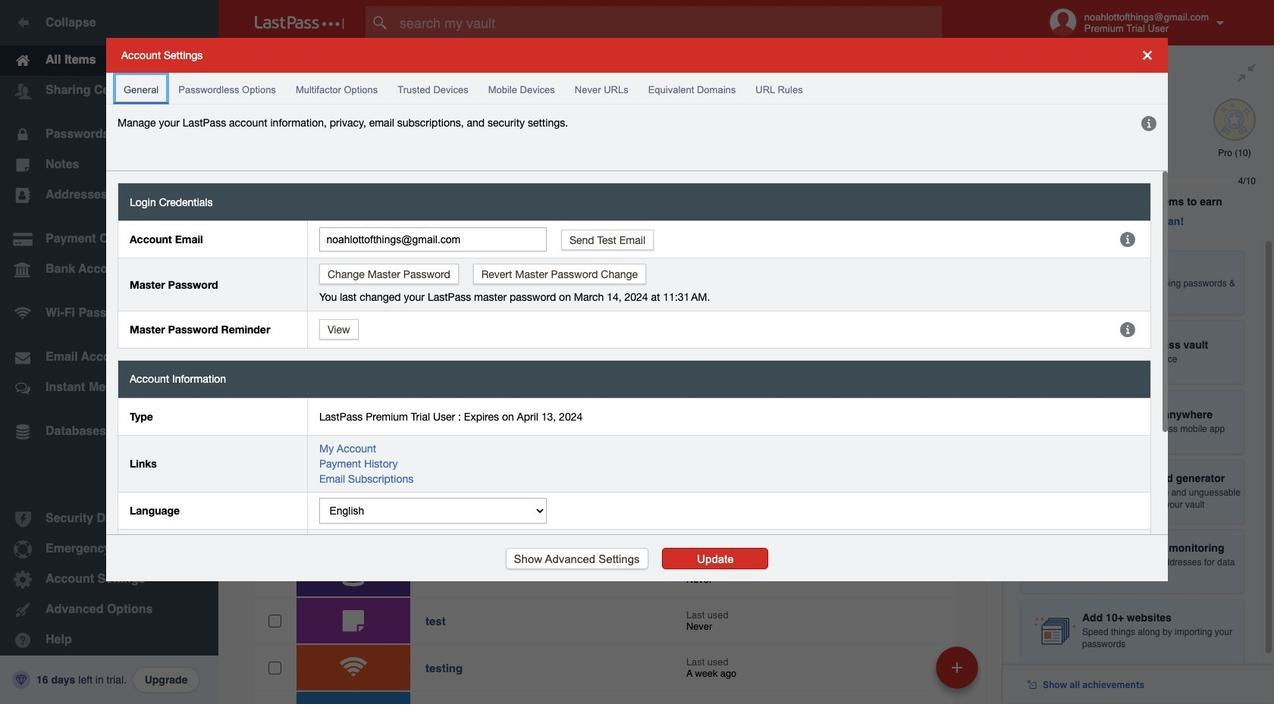 Task type: describe. For each thing, give the bounding box(es) containing it.
new item navigation
[[931, 643, 988, 705]]

main navigation navigation
[[0, 0, 219, 705]]

search my vault text field
[[366, 6, 972, 39]]



Task type: vqa. For each thing, say whether or not it's contained in the screenshot.
the 'Search' search field
yes



Task type: locate. For each thing, give the bounding box(es) containing it.
vault options navigation
[[219, 46, 1003, 91]]

lastpass image
[[255, 16, 344, 30]]

Search search field
[[366, 6, 972, 39]]

new item image
[[952, 663, 963, 673]]



